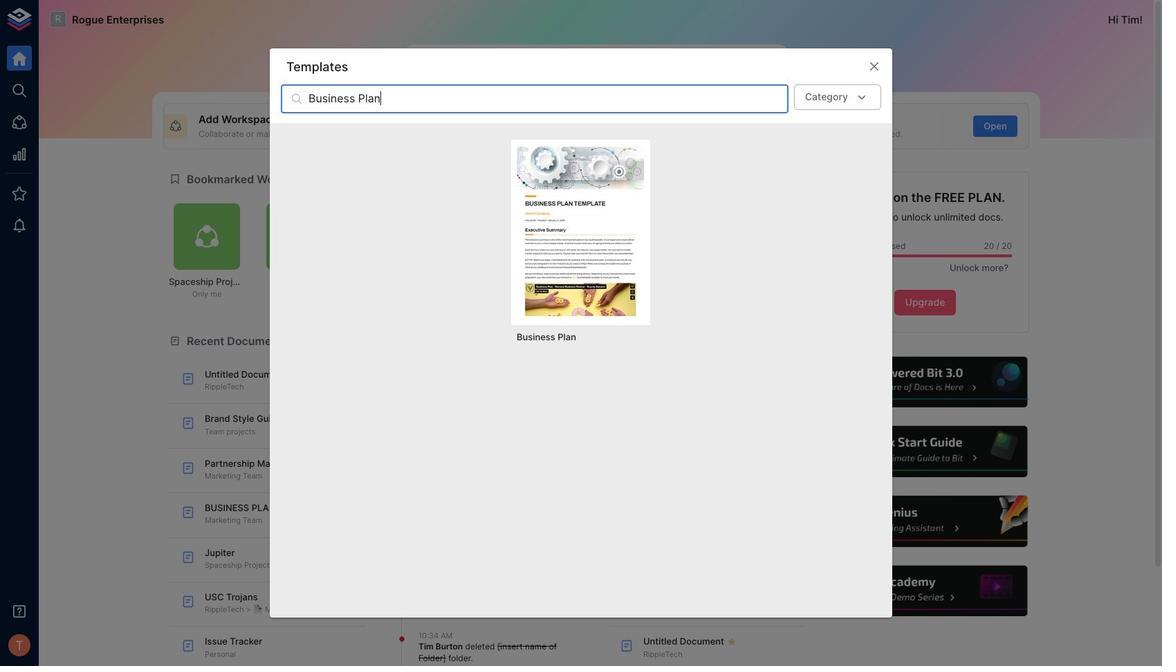 Task type: locate. For each thing, give the bounding box(es) containing it.
dialog
[[270, 49, 893, 618]]

Search Templates... text field
[[309, 85, 789, 114]]

help image
[[822, 355, 1030, 410], [822, 425, 1030, 480], [822, 494, 1030, 549], [822, 564, 1030, 619]]



Task type: vqa. For each thing, say whether or not it's contained in the screenshot.
4th help image from the top of the page
yes



Task type: describe. For each thing, give the bounding box(es) containing it.
4 help image from the top
[[822, 564, 1030, 619]]

2 help image from the top
[[822, 425, 1030, 480]]

3 help image from the top
[[822, 494, 1030, 549]]

1 help image from the top
[[822, 355, 1030, 410]]

business plan image
[[517, 146, 645, 316]]



